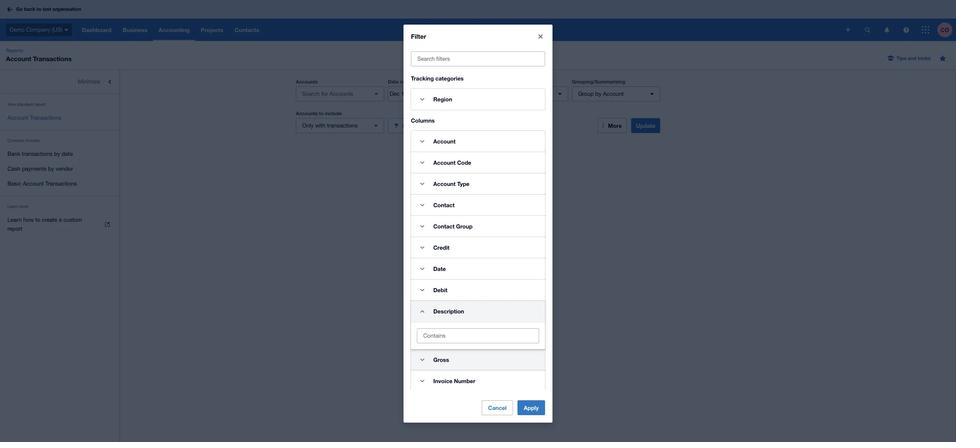 Task type: locate. For each thing, give the bounding box(es) containing it.
apply
[[524, 404, 539, 411]]

number
[[454, 378, 476, 384]]

more button
[[598, 118, 627, 133]]

by for date
[[54, 151, 60, 157]]

0 horizontal spatial date
[[388, 79, 399, 85]]

filter inside dialog
[[411, 33, 427, 40]]

0 vertical spatial date
[[388, 79, 399, 85]]

account down xero
[[7, 114, 28, 121]]

basic account transactions link
[[0, 176, 119, 191]]

0 vertical spatial group
[[579, 91, 594, 97]]

tracking
[[411, 75, 434, 82]]

tracking categories
[[411, 75, 464, 82]]

month
[[427, 79, 440, 85]]

transactions down cash payments by vendor link on the top left of the page
[[45, 180, 77, 187]]

transactions
[[33, 55, 72, 63], [30, 114, 61, 121], [45, 180, 77, 187]]

0 horizontal spatial group
[[456, 223, 473, 230]]

2 horizontal spatial svg image
[[922, 26, 930, 34]]

go
[[16, 6, 23, 12]]

account down filter button
[[434, 138, 456, 145]]

contact down the account type in the top of the page
[[434, 202, 455, 209]]

0 horizontal spatial transactions
[[22, 151, 53, 157]]

1 vertical spatial transactions
[[30, 114, 61, 121]]

date inside filter dialog
[[434, 266, 446, 272]]

4 expand image from the top
[[415, 240, 430, 255]]

0 vertical spatial learn
[[7, 204, 18, 209]]

account left code
[[434, 159, 456, 166]]

debit
[[434, 287, 448, 294]]

cash payments by vendor link
[[0, 161, 119, 176]]

expand image left account code
[[415, 155, 430, 170]]

1 horizontal spatial date
[[434, 266, 446, 272]]

0 vertical spatial by
[[596, 91, 602, 97]]

filter
[[411, 33, 427, 40], [403, 122, 416, 129]]

this
[[416, 79, 425, 85]]

formats
[[26, 138, 40, 143]]

demo company (us) button
[[0, 19, 76, 41]]

Select end date field
[[425, 87, 461, 101]]

expand image for gross
[[415, 352, 430, 367]]

expand image left the account type in the top of the page
[[415, 176, 430, 191]]

accounts for accounts
[[296, 79, 318, 85]]

expand image left credit
[[415, 240, 430, 255]]

learn down learn more at the top
[[7, 217, 22, 223]]

2 vertical spatial by
[[48, 166, 54, 172]]

1 expand image from the top
[[415, 92, 430, 107]]

3 expand image from the top
[[415, 176, 430, 191]]

expand image
[[415, 134, 430, 149], [415, 198, 430, 213], [415, 219, 430, 234], [415, 261, 430, 276], [415, 283, 430, 298], [415, 352, 430, 367]]

transactions for reports account transactions
[[33, 55, 72, 63]]

grouping/summarizing
[[572, 79, 626, 85]]

contact up credit
[[434, 223, 455, 230]]

bank
[[7, 151, 20, 157]]

svg image
[[7, 7, 12, 12], [865, 27, 871, 33], [846, 28, 851, 32], [64, 29, 68, 31]]

0 vertical spatial transactions
[[33, 55, 72, 63]]

1 vertical spatial by
[[54, 151, 60, 157]]

to inside co banner
[[37, 6, 41, 12]]

reports account transactions
[[6, 48, 72, 63]]

1 vertical spatial learn
[[7, 217, 22, 223]]

0 horizontal spatial report
[[7, 226, 22, 232]]

create
[[42, 217, 57, 223]]

by left the vendor
[[48, 166, 54, 172]]

invoice number
[[434, 378, 476, 384]]

collapse image
[[415, 304, 430, 319]]

transactions down xero standard report
[[30, 114, 61, 121]]

demo
[[10, 26, 25, 33]]

0 vertical spatial contact
[[434, 202, 455, 209]]

1 vertical spatial date
[[434, 266, 446, 272]]

1 accounts from the top
[[296, 79, 318, 85]]

expand image down this
[[415, 92, 430, 107]]

Select start date field
[[388, 87, 425, 101]]

cancel button
[[482, 400, 513, 415]]

transactions inside reports account transactions
[[33, 55, 72, 63]]

expand image for region
[[415, 92, 430, 107]]

tips and tricks
[[897, 55, 931, 61]]

2 expand image from the top
[[415, 198, 430, 213]]

date left range
[[388, 79, 399, 85]]

by left date
[[54, 151, 60, 157]]

bank transactions by date
[[7, 151, 73, 157]]

account down grouping/summarizing
[[603, 91, 624, 97]]

cash
[[7, 166, 20, 172]]

account down the "reports" link
[[6, 55, 31, 63]]

date
[[62, 151, 73, 157]]

0 vertical spatial report
[[34, 102, 45, 107]]

accounts to include
[[296, 110, 342, 116]]

learn inside learn how to create a custom report
[[7, 217, 22, 223]]

how
[[23, 217, 34, 223]]

range
[[400, 79, 414, 85]]

expand image for contact group
[[415, 219, 430, 234]]

1 contact from the top
[[434, 202, 455, 209]]

0 vertical spatial filter
[[411, 33, 427, 40]]

1 horizontal spatial transactions
[[327, 122, 358, 129]]

svg image
[[922, 26, 930, 34], [885, 27, 890, 33], [904, 27, 910, 33]]

to
[[37, 6, 41, 12], [319, 110, 324, 116], [35, 217, 40, 223]]

accounts
[[296, 79, 318, 85], [296, 110, 318, 116]]

1 vertical spatial transactions
[[22, 151, 53, 157]]

xero standard report
[[7, 102, 45, 107]]

transactions down the formats
[[22, 151, 53, 157]]

1 horizontal spatial group
[[579, 91, 594, 97]]

1 vertical spatial report
[[7, 226, 22, 232]]

0 vertical spatial to
[[37, 6, 41, 12]]

account down payments
[[23, 180, 44, 187]]

1 horizontal spatial svg image
[[904, 27, 910, 33]]

3 expand image from the top
[[415, 219, 430, 234]]

invoice
[[434, 378, 453, 384]]

back
[[24, 6, 35, 12]]

type
[[457, 181, 470, 187]]

transactions
[[327, 122, 358, 129], [22, 151, 53, 157]]

date range : this month
[[388, 79, 440, 85]]

contact
[[434, 202, 455, 209], [434, 223, 455, 230]]

accounts up accounts to include
[[296, 79, 318, 85]]

to right how
[[35, 217, 40, 223]]

common
[[7, 138, 24, 143]]

4 expand image from the top
[[415, 261, 430, 276]]

xero
[[7, 102, 16, 107]]

minimize
[[78, 78, 100, 85]]

to left include
[[319, 110, 324, 116]]

expand image
[[415, 92, 430, 107], [415, 155, 430, 170], [415, 176, 430, 191], [415, 240, 430, 255], [415, 374, 430, 389]]

expand image for account type
[[415, 176, 430, 191]]

more
[[609, 122, 622, 129]]

2 vertical spatial to
[[35, 217, 40, 223]]

report inside learn how to create a custom report
[[7, 226, 22, 232]]

learn
[[7, 204, 18, 209], [7, 217, 22, 223]]

(us)
[[52, 26, 63, 33]]

to inside learn how to create a custom report
[[35, 217, 40, 223]]

1 learn from the top
[[7, 204, 18, 209]]

by
[[596, 91, 602, 97], [54, 151, 60, 157], [48, 166, 54, 172]]

1 vertical spatial group
[[456, 223, 473, 230]]

2 expand image from the top
[[415, 155, 430, 170]]

date up debit
[[434, 266, 446, 272]]

categories
[[436, 75, 464, 82]]

1 vertical spatial filter
[[403, 122, 416, 129]]

report down learn more at the top
[[7, 226, 22, 232]]

by inside popup button
[[596, 91, 602, 97]]

5 expand image from the top
[[415, 374, 430, 389]]

to for go back to last organisation
[[37, 6, 41, 12]]

expand image for account
[[415, 134, 430, 149]]

transactions up minimize button
[[33, 55, 72, 63]]

5 expand image from the top
[[415, 283, 430, 298]]

group
[[579, 91, 594, 97], [456, 223, 473, 230]]

1 expand image from the top
[[415, 134, 430, 149]]

2 accounts from the top
[[296, 110, 318, 116]]

account transactions link
[[0, 110, 119, 125]]

2 learn from the top
[[7, 217, 22, 223]]

accounts up the only
[[296, 110, 318, 116]]

co banner
[[0, 0, 957, 41]]

6 expand image from the top
[[415, 352, 430, 367]]

:
[[414, 79, 415, 85]]

1 vertical spatial accounts
[[296, 110, 318, 116]]

a
[[59, 217, 62, 223]]

report up account transactions at the left top
[[34, 102, 45, 107]]

1 vertical spatial contact
[[434, 223, 455, 230]]

learn left more
[[7, 204, 18, 209]]

group by account
[[579, 91, 624, 97]]

region
[[434, 96, 452, 103]]

Search filters field
[[412, 52, 545, 66]]

report
[[34, 102, 45, 107], [7, 226, 22, 232]]

date for date
[[434, 266, 446, 272]]

reports link
[[3, 47, 26, 54]]

0 vertical spatial accounts
[[296, 79, 318, 85]]

expand image left invoice
[[415, 374, 430, 389]]

0 vertical spatial transactions
[[327, 122, 358, 129]]

account
[[6, 55, 31, 63], [603, 91, 624, 97], [7, 114, 28, 121], [434, 138, 456, 145], [434, 159, 456, 166], [23, 180, 44, 187], [434, 181, 456, 187]]

by down grouping/summarizing
[[596, 91, 602, 97]]

2 vertical spatial transactions
[[45, 180, 77, 187]]

to left last
[[37, 6, 41, 12]]

expand image for contact
[[415, 198, 430, 213]]

date
[[388, 79, 399, 85], [434, 266, 446, 272]]

expand image for credit
[[415, 240, 430, 255]]

transactions down include
[[327, 122, 358, 129]]

2 contact from the top
[[434, 223, 455, 230]]



Task type: vqa. For each thing, say whether or not it's contained in the screenshot.
Net
no



Task type: describe. For each thing, give the bounding box(es) containing it.
0 horizontal spatial svg image
[[885, 27, 890, 33]]

account inside popup button
[[603, 91, 624, 97]]

standard
[[17, 102, 33, 107]]

svg image inside demo company (us) popup button
[[64, 29, 68, 31]]

tips
[[897, 55, 907, 61]]

transactions inside popup button
[[327, 122, 358, 129]]

payments
[[22, 166, 47, 172]]

basic account transactions
[[7, 180, 77, 187]]

apply button
[[518, 400, 545, 415]]

tips and tricks button
[[884, 52, 936, 64]]

account type
[[434, 181, 470, 187]]

gross
[[434, 357, 449, 363]]

expand image for invoice number
[[415, 374, 430, 389]]

learn how to create a custom report link
[[0, 213, 119, 236]]

learn for learn how to create a custom report
[[7, 217, 22, 223]]

and
[[908, 55, 917, 61]]

update button
[[632, 118, 661, 133]]

to for learn how to create a custom report
[[35, 217, 40, 223]]

vendor
[[56, 166, 73, 172]]

filter inside button
[[403, 122, 416, 129]]

account left type
[[434, 181, 456, 187]]

demo company (us)
[[10, 26, 63, 33]]

expand image for account code
[[415, 155, 430, 170]]

go back to last organisation link
[[4, 3, 86, 16]]

account transactions
[[7, 114, 61, 121]]

Contains field
[[418, 329, 539, 343]]

description
[[434, 308, 464, 315]]

common formats
[[7, 138, 40, 143]]

only with transactions
[[302, 122, 358, 129]]

credit
[[434, 244, 450, 251]]

cancel
[[488, 404, 507, 411]]

minimize button
[[0, 74, 119, 89]]

only
[[302, 122, 314, 129]]

code
[[457, 159, 472, 166]]

bank transactions by date link
[[0, 147, 119, 161]]

expand image for debit
[[415, 283, 430, 298]]

include
[[325, 110, 342, 116]]

close image
[[534, 29, 548, 44]]

filter dialog
[[404, 25, 553, 442]]

contact group
[[434, 223, 473, 230]]

company
[[26, 26, 50, 33]]

last
[[43, 6, 51, 12]]

go back to last organisation
[[16, 6, 81, 12]]

basic
[[7, 180, 21, 187]]

only with transactions button
[[296, 118, 384, 133]]

date for date range : this month
[[388, 79, 399, 85]]

reports
[[6, 48, 23, 53]]

custom
[[63, 217, 82, 223]]

columns
[[411, 117, 435, 124]]

group inside popup button
[[579, 91, 594, 97]]

update
[[636, 122, 656, 129]]

accounts for accounts to include
[[296, 110, 318, 116]]

learn how to create a custom report
[[7, 217, 82, 232]]

co
[[941, 26, 950, 33]]

organisation
[[52, 6, 81, 12]]

account code
[[434, 159, 472, 166]]

svg image inside go back to last organisation link
[[7, 7, 12, 12]]

expand image for date
[[415, 261, 430, 276]]

contact for contact
[[434, 202, 455, 209]]

account inside reports account transactions
[[6, 55, 31, 63]]

more
[[19, 204, 28, 209]]

co button
[[938, 19, 957, 41]]

group inside filter dialog
[[456, 223, 473, 230]]

filter button
[[388, 118, 476, 133]]

tricks
[[918, 55, 931, 61]]

transactions for basic account transactions
[[45, 180, 77, 187]]

1 vertical spatial to
[[319, 110, 324, 116]]

1 horizontal spatial report
[[34, 102, 45, 107]]

by for vendor
[[48, 166, 54, 172]]

group by account button
[[572, 86, 661, 101]]

contact for contact group
[[434, 223, 455, 230]]

learn for learn more
[[7, 204, 18, 209]]

cash payments by vendor
[[7, 166, 73, 172]]

with
[[315, 122, 326, 129]]

learn more
[[7, 204, 28, 209]]



